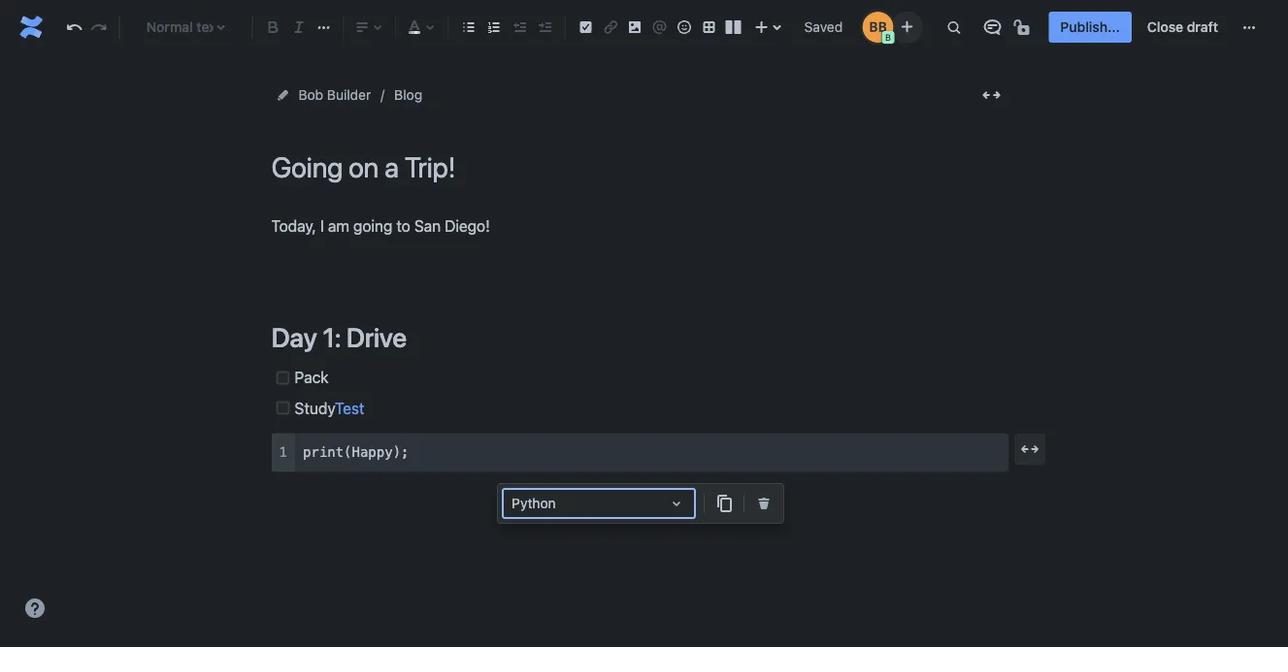 Task type: locate. For each thing, give the bounding box(es) containing it.
builder
[[327, 87, 371, 103]]

make page full-width image
[[980, 83, 1003, 107]]

add image, video, or file image
[[623, 16, 647, 39]]

move this blog image
[[275, 87, 291, 103]]

go wide image
[[1018, 438, 1042, 461]]

indent tab image
[[533, 16, 556, 39]]

close draft button
[[1136, 12, 1230, 43]]

redo ⌘⇧z image
[[87, 16, 111, 39]]

bob
[[299, 87, 323, 103]]

find and replace image
[[942, 16, 965, 39]]

python
[[512, 496, 556, 512]]

mention image
[[648, 16, 671, 39]]

emoji image
[[673, 16, 696, 39]]

remove image
[[752, 492, 776, 515]]

Blog post title text field
[[271, 151, 1009, 183]]

blog link
[[394, 83, 422, 107]]

bob builder
[[299, 87, 371, 103]]

day
[[271, 321, 317, 353]]

publish...
[[1060, 19, 1120, 35]]

going
[[353, 216, 392, 235]]

print(happy);
[[303, 445, 409, 461]]

close
[[1147, 19, 1183, 35]]

san
[[414, 216, 441, 235]]

link image
[[599, 16, 622, 39]]

copy as text image
[[713, 492, 736, 515]]

diego!
[[445, 216, 490, 235]]

am
[[328, 216, 349, 235]]

more formatting image
[[312, 16, 335, 39]]

open image
[[665, 492, 688, 515]]

pack
[[295, 368, 329, 387]]

publish... button
[[1049, 12, 1132, 43]]

test link
[[335, 399, 364, 417]]

study test
[[295, 399, 364, 417]]

bob builder link
[[299, 83, 371, 107]]

saved
[[804, 19, 843, 35]]

confluence image
[[16, 12, 47, 43], [16, 12, 47, 43]]

numbered list ⌘⇧7 image
[[483, 16, 506, 39]]



Task type: vqa. For each thing, say whether or not it's contained in the screenshot.
Numbered list ⌘⇧7 IMAGE
yes



Task type: describe. For each thing, give the bounding box(es) containing it.
blog
[[394, 87, 422, 103]]

no restrictions image
[[1012, 16, 1035, 39]]

day 1: drive
[[271, 321, 407, 353]]

bold ⌘b image
[[262, 16, 285, 39]]

help image
[[23, 597, 47, 620]]

to
[[396, 216, 410, 235]]

today, i am going to san diego!
[[271, 216, 490, 235]]

drive
[[346, 321, 407, 353]]

table image
[[697, 16, 721, 39]]

1:
[[323, 321, 341, 353]]

today,
[[271, 216, 316, 235]]

close draft
[[1147, 19, 1218, 35]]

invite to edit image
[[895, 15, 919, 38]]

editor toolbar toolbar
[[498, 484, 783, 537]]

undo ⌘z image
[[63, 16, 86, 39]]

study
[[295, 399, 335, 417]]

Main content area, start typing to enter text. text field
[[271, 213, 1009, 472]]

outdent ⇧tab image
[[508, 16, 531, 39]]

bullet list ⌘⇧8 image
[[457, 16, 481, 39]]

test
[[335, 399, 364, 417]]

action item image
[[574, 16, 597, 39]]

i
[[320, 216, 324, 235]]

italic ⌘i image
[[288, 16, 311, 39]]

comment icon image
[[981, 16, 1004, 39]]

more image
[[1238, 16, 1261, 39]]

layouts image
[[722, 16, 745, 39]]

draft
[[1187, 19, 1218, 35]]

bob builder image
[[862, 12, 893, 43]]



